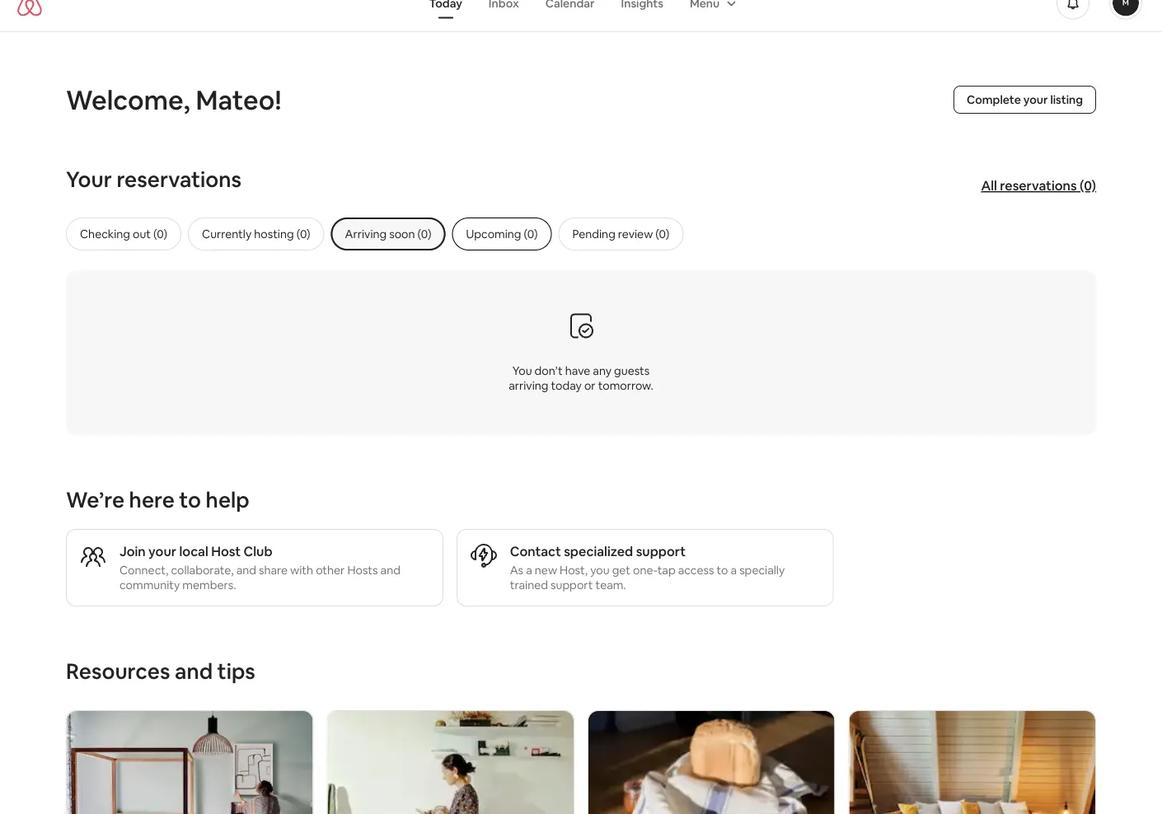 Task type: vqa. For each thing, say whether or not it's contained in the screenshot.
first nights from right
no



Task type: locate. For each thing, give the bounding box(es) containing it.
today
[[551, 378, 582, 393]]

0 vertical spatial your
[[1023, 92, 1048, 107]]

reservation filters group
[[66, 218, 1129, 251]]

here
[[129, 486, 175, 514]]

0 horizontal spatial to
[[179, 486, 201, 514]]

your
[[1023, 92, 1048, 107], [148, 543, 176, 560]]

don't
[[535, 363, 563, 378]]

reservations for your
[[117, 166, 241, 193]]

1 horizontal spatial and
[[236, 563, 256, 578]]

club
[[244, 543, 272, 560]]

your left "listing"
[[1023, 92, 1048, 107]]

you
[[512, 363, 532, 378]]

welcome,
[[66, 82, 190, 117]]

and down "club"
[[236, 563, 256, 578]]

a
[[526, 563, 532, 578], [731, 563, 737, 578]]

hosts
[[347, 563, 378, 578]]

access
[[678, 563, 714, 578]]

currently hosting (0)
[[202, 227, 310, 241]]

0 horizontal spatial and
[[175, 658, 213, 685]]

reservations inside all reservations (0) link
[[1000, 177, 1077, 194]]

reservations up out (0)
[[117, 166, 241, 193]]

1 vertical spatial (0)
[[524, 227, 538, 241]]

to
[[179, 486, 201, 514], [717, 563, 728, 578]]

and
[[236, 563, 256, 578], [380, 563, 400, 578], [175, 658, 213, 685]]

soon (0)
[[389, 227, 431, 241]]

1 a from the left
[[526, 563, 532, 578]]

0 vertical spatial to
[[179, 486, 201, 514]]

specialized
[[564, 543, 633, 560]]

2 a from the left
[[731, 563, 737, 578]]

thumbnail card image
[[67, 711, 313, 814], [67, 711, 313, 814], [328, 711, 574, 814], [328, 711, 574, 814], [588, 711, 834, 814], [588, 711, 834, 814], [849, 711, 1095, 814], [849, 711, 1095, 814]]

and left tips
[[175, 658, 213, 685]]

0 horizontal spatial your
[[148, 543, 176, 560]]

to left help
[[179, 486, 201, 514]]

your up connect,
[[148, 543, 176, 560]]

local
[[179, 543, 208, 560]]

contact specialized support as a new host, you get one-tap access to a specially trained support team.
[[510, 543, 785, 593]]

1 horizontal spatial reservations
[[1000, 177, 1077, 194]]

you
[[590, 563, 610, 578]]

a right as
[[526, 563, 532, 578]]

and right the hosts on the bottom left of the page
[[380, 563, 400, 578]]

support team.
[[551, 578, 626, 593]]

get
[[612, 563, 631, 578]]

main navigation menu image
[[1113, 0, 1139, 16]]

to right the 'access'
[[717, 563, 728, 578]]

trained
[[510, 578, 548, 593]]

(0)
[[1080, 177, 1096, 194], [524, 227, 538, 241]]

your inside the join your local host club connect, collaborate, and share with other hosts and community members.
[[148, 543, 176, 560]]

a left specially
[[731, 563, 737, 578]]

1 horizontal spatial a
[[731, 563, 737, 578]]

2 horizontal spatial and
[[380, 563, 400, 578]]

out (0)
[[133, 227, 167, 241]]

reservations right all
[[1000, 177, 1077, 194]]

with
[[290, 563, 313, 578]]

welcome, mateo!
[[66, 82, 281, 117]]

we're
[[66, 486, 125, 514]]

1 horizontal spatial to
[[717, 563, 728, 578]]

community members.
[[120, 578, 236, 593]]

checking
[[80, 227, 130, 241]]

mateo!
[[196, 82, 281, 117]]

1 horizontal spatial your
[[1023, 92, 1048, 107]]

0 horizontal spatial (0)
[[524, 227, 538, 241]]

1 vertical spatial to
[[717, 563, 728, 578]]

connect,
[[120, 563, 168, 578]]

other
[[316, 563, 345, 578]]

reservations
[[117, 166, 241, 193], [1000, 177, 1077, 194]]

arriving soon (0)
[[345, 227, 431, 241]]

0 horizontal spatial reservations
[[117, 166, 241, 193]]

1 horizontal spatial (0)
[[1080, 177, 1096, 194]]

tap
[[657, 563, 676, 578]]

0 horizontal spatial a
[[526, 563, 532, 578]]

guests
[[614, 363, 650, 378]]

reservations for all
[[1000, 177, 1077, 194]]

1 vertical spatial your
[[148, 543, 176, 560]]

checking out (0)
[[80, 227, 167, 241]]



Task type: describe. For each thing, give the bounding box(es) containing it.
tips
[[217, 658, 255, 685]]

hosting (0)
[[254, 227, 310, 241]]

share
[[259, 563, 288, 578]]

all
[[981, 177, 997, 194]]

join
[[120, 543, 146, 560]]

contact
[[510, 543, 561, 560]]

support
[[636, 543, 686, 560]]

new
[[535, 563, 557, 578]]

resources and tips
[[66, 658, 255, 685]]

complete
[[967, 92, 1021, 107]]

review (0)
[[618, 227, 669, 241]]

complete your listing
[[967, 92, 1083, 107]]

to inside contact specialized support as a new host, you get one-tap access to a specially trained support team.
[[717, 563, 728, 578]]

complete your listing link
[[953, 86, 1096, 114]]

your
[[66, 166, 112, 193]]

any
[[593, 363, 612, 378]]

currently
[[202, 227, 252, 241]]

upcoming
[[466, 227, 521, 241]]

pending review (0)
[[572, 227, 669, 241]]

all reservations (0)
[[981, 177, 1096, 194]]

your for join
[[148, 543, 176, 560]]

(0) inside reservation filters group
[[524, 227, 538, 241]]

or tomorrow.
[[584, 378, 653, 393]]

listing
[[1050, 92, 1083, 107]]

as
[[510, 563, 523, 578]]

0 vertical spatial (0)
[[1080, 177, 1096, 194]]

join your local host club connect, collaborate, and share with other hosts and community members.
[[120, 543, 400, 593]]

host,
[[560, 563, 588, 578]]

you don't have any guests arriving today or tomorrow.
[[509, 363, 653, 393]]

help
[[206, 486, 249, 514]]

upcoming (0)
[[466, 227, 538, 241]]

collaborate,
[[171, 563, 234, 578]]

one-
[[633, 563, 657, 578]]

resources
[[66, 658, 170, 685]]

specially
[[739, 563, 785, 578]]

host
[[211, 543, 241, 560]]

arriving
[[345, 227, 387, 241]]

all reservations (0) link
[[973, 169, 1104, 202]]

your reservations
[[66, 166, 241, 193]]

your for complete
[[1023, 92, 1048, 107]]

we're here to help
[[66, 486, 249, 514]]

pending
[[572, 227, 615, 241]]

have
[[565, 363, 590, 378]]

arriving
[[509, 378, 548, 393]]



